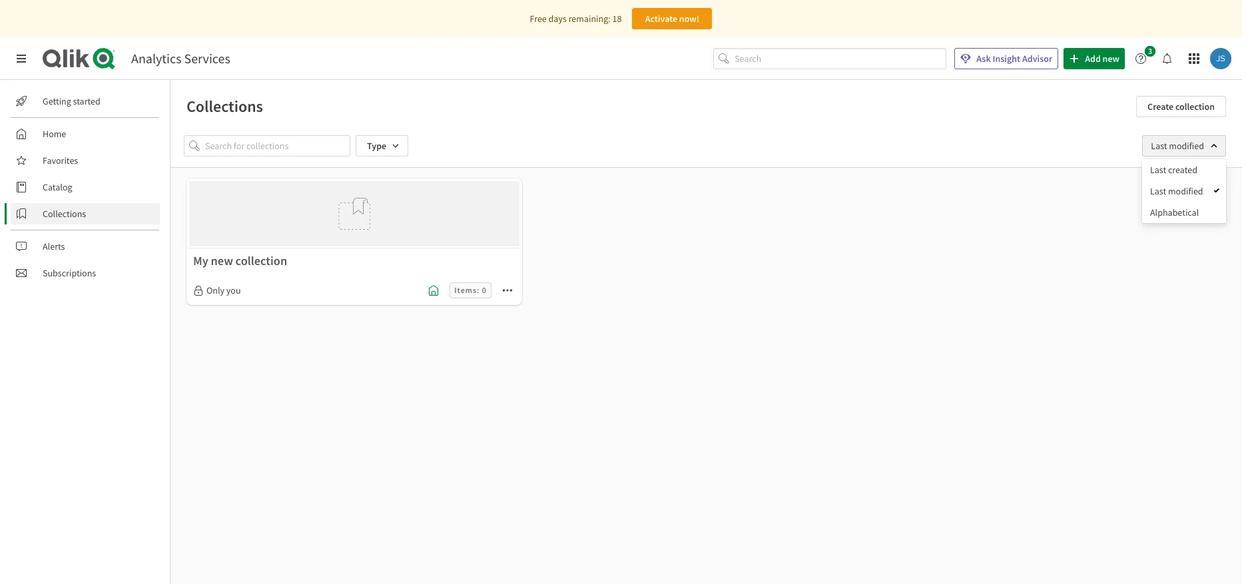 Task type: locate. For each thing, give the bounding box(es) containing it.
you
[[226, 285, 241, 297]]

18
[[613, 13, 622, 25]]

create
[[1148, 101, 1174, 113]]

1 vertical spatial collection
[[236, 253, 287, 269]]

collection right create
[[1176, 101, 1215, 113]]

list box containing last created
[[1143, 159, 1227, 223]]

last for last modified 'field' in the top right of the page
[[1152, 140, 1168, 152]]

modified for last modified option
[[1169, 185, 1204, 197]]

0 vertical spatial last
[[1152, 140, 1168, 152]]

collections
[[187, 96, 263, 117], [43, 208, 86, 220]]

last modified inside option
[[1151, 185, 1204, 197]]

ask insight advisor button
[[955, 48, 1059, 69]]

getting
[[43, 95, 71, 107]]

collections down services
[[187, 96, 263, 117]]

ask
[[977, 53, 991, 65]]

searchbar element
[[714, 48, 947, 70]]

1 horizontal spatial collection
[[1176, 101, 1215, 113]]

collection right new
[[236, 253, 287, 269]]

activate now! link
[[633, 8, 713, 29]]

getting started
[[43, 95, 100, 107]]

collection inside button
[[1176, 101, 1215, 113]]

1 vertical spatial last modified
[[1151, 185, 1204, 197]]

Last modified field
[[1143, 135, 1227, 157]]

modified inside option
[[1169, 185, 1204, 197]]

collections inside navigation pane 'element'
[[43, 208, 86, 220]]

items: 0
[[455, 285, 487, 295]]

items:
[[455, 285, 480, 295]]

last modified
[[1152, 140, 1205, 152], [1151, 185, 1204, 197]]

list box
[[1143, 159, 1227, 223]]

alphabetical option
[[1143, 202, 1227, 223]]

0 vertical spatial modified
[[1170, 140, 1205, 152]]

getting started link
[[11, 91, 160, 112]]

last down the last created
[[1151, 185, 1167, 197]]

subscriptions
[[43, 267, 96, 279]]

my new collection
[[193, 253, 287, 269]]

2 vertical spatial last
[[1151, 185, 1167, 197]]

remove collection from home image
[[429, 285, 439, 296]]

Search text field
[[735, 48, 947, 70]]

modified up last created option at the top of page
[[1170, 140, 1205, 152]]

modified up alphabetical option
[[1169, 185, 1204, 197]]

activate now!
[[645, 13, 700, 25]]

last modified up the last created
[[1152, 140, 1205, 152]]

last for last modified option
[[1151, 185, 1167, 197]]

navigation pane element
[[0, 85, 170, 289]]

last inside 'field'
[[1152, 140, 1168, 152]]

last modified inside 'field'
[[1152, 140, 1205, 152]]

1 horizontal spatial collections
[[187, 96, 263, 117]]

0 vertical spatial last modified
[[1152, 140, 1205, 152]]

insight
[[993, 53, 1021, 65]]

last up the last created
[[1152, 140, 1168, 152]]

1 vertical spatial collections
[[43, 208, 86, 220]]

catalog
[[43, 181, 72, 193]]

last left created
[[1151, 164, 1167, 176]]

collection
[[1176, 101, 1215, 113], [236, 253, 287, 269]]

free days remaining: 18
[[530, 13, 622, 25]]

last modified up the "alphabetical"
[[1151, 185, 1204, 197]]

free
[[530, 13, 547, 25]]

home
[[43, 128, 66, 140]]

activate
[[645, 13, 678, 25]]

0 vertical spatial collection
[[1176, 101, 1215, 113]]

last
[[1152, 140, 1168, 152], [1151, 164, 1167, 176], [1151, 185, 1167, 197]]

0 horizontal spatial collections
[[43, 208, 86, 220]]

new
[[211, 253, 233, 269]]

modified inside 'field'
[[1170, 140, 1205, 152]]

modified for last modified 'field' in the top right of the page
[[1170, 140, 1205, 152]]

subscriptions link
[[11, 263, 160, 284]]

home link
[[11, 123, 160, 145]]

collections down the catalog
[[43, 208, 86, 220]]

0 horizontal spatial collection
[[236, 253, 287, 269]]

1 vertical spatial last
[[1151, 164, 1167, 176]]

1 vertical spatial modified
[[1169, 185, 1204, 197]]

alerts
[[43, 241, 65, 253]]

modified
[[1170, 140, 1205, 152], [1169, 185, 1204, 197]]

last modified option
[[1143, 181, 1227, 202]]



Task type: describe. For each thing, give the bounding box(es) containing it.
only
[[207, 285, 225, 297]]

alphabetical
[[1151, 207, 1200, 219]]

favorites link
[[11, 150, 160, 171]]

last created option
[[1143, 159, 1227, 181]]

days
[[549, 13, 567, 25]]

create collection button
[[1137, 96, 1227, 117]]

Search for collections text field
[[205, 135, 351, 157]]

started
[[73, 95, 100, 107]]

analytics services
[[131, 50, 230, 67]]

last for last created option at the top of page
[[1151, 164, 1167, 176]]

filters region
[[0, 0, 1243, 584]]

create collection
[[1148, 101, 1215, 113]]

analytics services element
[[131, 50, 230, 67]]

services
[[184, 50, 230, 67]]

0
[[482, 285, 487, 295]]

my
[[193, 253, 208, 269]]

remaining:
[[569, 13, 611, 25]]

close sidebar menu image
[[16, 53, 27, 64]]

list box inside filters 'region'
[[1143, 159, 1227, 223]]

created
[[1169, 164, 1198, 176]]

alerts link
[[11, 236, 160, 257]]

ask insight advisor
[[977, 53, 1053, 65]]

now!
[[680, 13, 700, 25]]

only you
[[207, 285, 241, 297]]

last modified for last modified option
[[1151, 185, 1204, 197]]

last created
[[1151, 164, 1198, 176]]

last modified for last modified 'field' in the top right of the page
[[1152, 140, 1205, 152]]

advisor
[[1023, 53, 1053, 65]]

catalog link
[[11, 177, 160, 198]]

analytics
[[131, 50, 182, 67]]

0 vertical spatial collections
[[187, 96, 263, 117]]

favorites
[[43, 155, 78, 167]]

collections link
[[11, 203, 160, 225]]



Task type: vqa. For each thing, say whether or not it's contained in the screenshot.
Last corresponding to Last modified option
yes



